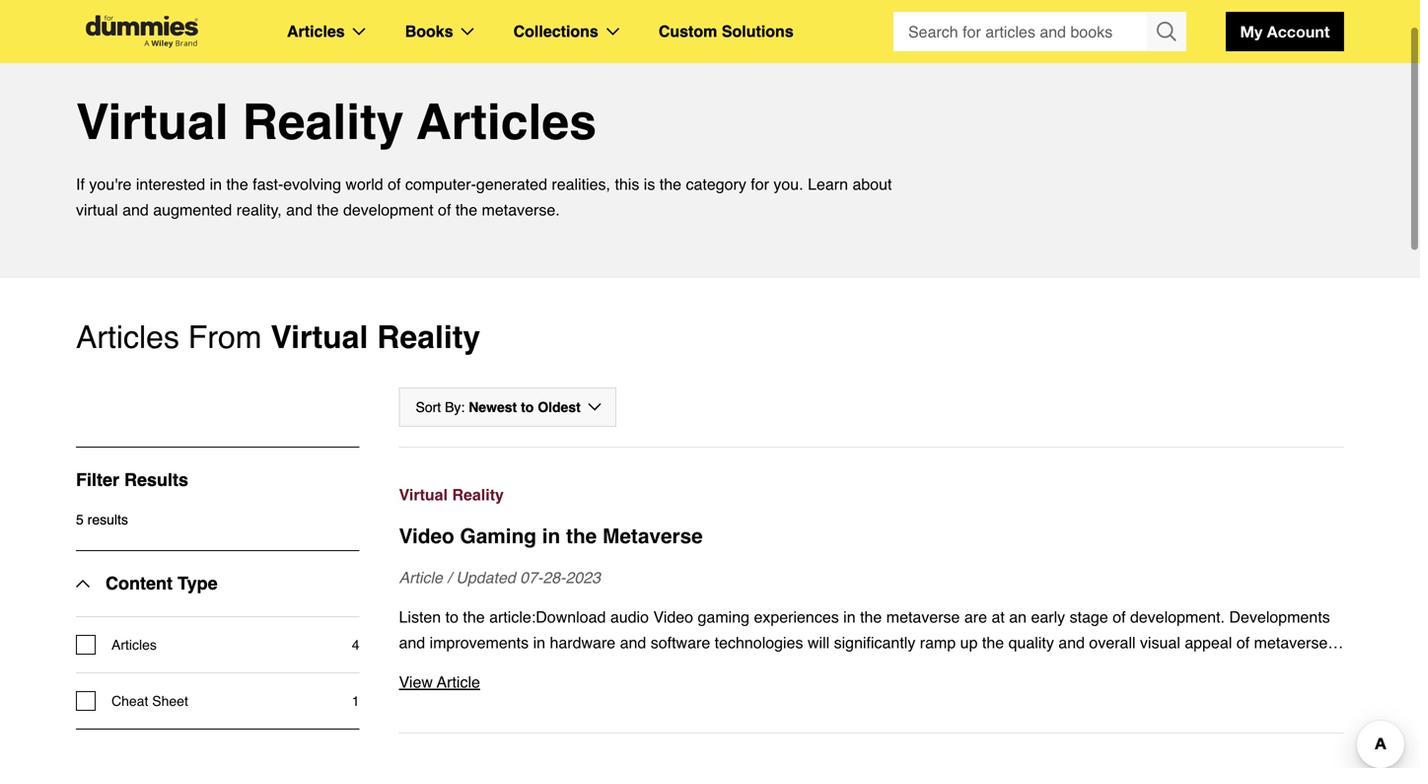 Task type: vqa. For each thing, say whether or not it's contained in the screenshot.
bottommost the Articles
no



Task type: describe. For each thing, give the bounding box(es) containing it.
sort by: newest to oldest
[[416, 399, 581, 415]]

type
[[178, 573, 218, 594]]

category
[[686, 175, 746, 193]]

07-
[[520, 569, 543, 587]]

metaverse
[[603, 525, 703, 548]]

books
[[405, 22, 453, 40]]

the inside the video gaming in the metaverse link
[[566, 525, 597, 548]]

you're
[[89, 175, 132, 193]]

my
[[1240, 22, 1263, 41]]

learn
[[808, 175, 848, 193]]

if you're interested in the fast-evolving world of computer-generated realities, this is the category for you. learn about virtual and augmented reality, and the development of the metaverse.
[[76, 175, 892, 219]]

augmented
[[153, 201, 232, 219]]

you.
[[774, 175, 803, 193]]

1
[[352, 693, 359, 709]]

world
[[346, 175, 383, 193]]

sheet
[[152, 693, 188, 709]]

0 vertical spatial article
[[399, 569, 443, 587]]

video gaming in the metaverse link
[[399, 522, 1344, 551]]

open book categories image
[[461, 28, 474, 36]]

logo image
[[76, 15, 208, 48]]

articles from virtual reality
[[76, 319, 480, 356]]

filter results
[[76, 470, 188, 490]]

virtual
[[76, 201, 118, 219]]

results
[[87, 512, 128, 528]]

reality,
[[236, 201, 282, 219]]

/
[[447, 569, 452, 587]]

custom solutions link
[[659, 19, 794, 44]]

the right the is on the left top of the page
[[660, 175, 682, 193]]

virtual reality
[[399, 486, 504, 504]]

generated
[[476, 175, 547, 193]]

video gaming in the metaverse
[[399, 525, 703, 548]]

updated
[[456, 569, 516, 587]]

cheat
[[111, 693, 148, 709]]

fast-
[[253, 175, 283, 193]]

to
[[521, 399, 534, 415]]

home link
[[76, 1, 118, 27]]

1 and from the left
[[122, 201, 149, 219]]

account
[[1267, 22, 1330, 41]]

content type button
[[76, 551, 218, 616]]

view
[[399, 673, 433, 691]]

for
[[751, 175, 769, 193]]

filter
[[76, 470, 119, 490]]

reality up evolving on the left top of the page
[[242, 94, 404, 150]]

28-
[[543, 569, 566, 587]]

the down evolving on the left top of the page
[[317, 201, 339, 219]]

2023
[[566, 569, 601, 587]]

custom solutions
[[659, 22, 794, 40]]

interested
[[136, 175, 205, 193]]

technology articles
[[138, 4, 273, 23]]

evolving
[[283, 175, 341, 193]]

technology
[[138, 4, 218, 23]]

0 vertical spatial of
[[388, 175, 401, 193]]

gaming
[[460, 525, 536, 548]]

0 vertical spatial virtual reality articles
[[293, 4, 446, 23]]

view article link
[[399, 670, 1344, 695]]

close this dialog image
[[1391, 688, 1410, 708]]



Task type: locate. For each thing, give the bounding box(es) containing it.
custom
[[659, 22, 717, 40]]

reality up the open article categories image
[[342, 4, 390, 23]]

0 horizontal spatial of
[[388, 175, 401, 193]]

my account link
[[1226, 12, 1344, 51]]

articles
[[222, 4, 273, 23], [394, 4, 446, 23], [287, 22, 345, 40], [417, 94, 597, 150], [76, 319, 179, 356], [111, 637, 157, 653]]

if
[[76, 175, 85, 193]]

from
[[188, 319, 262, 356]]

4
[[352, 637, 359, 653]]

virtual reality link
[[399, 482, 1344, 508]]

virtual reality articles
[[293, 4, 446, 23], [76, 94, 597, 150]]

cheat sheet
[[111, 693, 188, 709]]

realities,
[[552, 175, 610, 193]]

solutions
[[722, 22, 794, 40]]

and
[[122, 201, 149, 219], [286, 201, 312, 219]]

in inside the if you're interested in the fast-evolving world of computer-generated realities, this is the category for you. learn about virtual and augmented reality, and the development of the metaverse.
[[210, 175, 222, 193]]

content
[[106, 573, 173, 594]]

of
[[388, 175, 401, 193], [438, 201, 451, 219]]

5 results
[[76, 512, 128, 528]]

the up 2023
[[566, 525, 597, 548]]

and down evolving on the left top of the page
[[286, 201, 312, 219]]

newest
[[469, 399, 517, 415]]

1 horizontal spatial in
[[542, 525, 560, 548]]

article right view
[[437, 673, 480, 691]]

article
[[399, 569, 443, 587], [437, 673, 480, 691]]

0 vertical spatial in
[[210, 175, 222, 193]]

1 vertical spatial virtual reality articles
[[76, 94, 597, 150]]

the
[[226, 175, 248, 193], [660, 175, 682, 193], [317, 201, 339, 219], [455, 201, 477, 219], [566, 525, 597, 548]]

is
[[644, 175, 655, 193]]

video
[[399, 525, 454, 548]]

0 horizontal spatial in
[[210, 175, 222, 193]]

development
[[343, 201, 434, 219]]

sort
[[416, 399, 441, 415]]

computer-
[[405, 175, 476, 193]]

about
[[853, 175, 892, 193]]

1 horizontal spatial of
[[438, 201, 451, 219]]

results
[[124, 470, 188, 490]]

virtual reality articles up the open article categories image
[[293, 4, 446, 23]]

virtual
[[293, 4, 338, 23], [76, 94, 229, 150], [271, 319, 368, 356], [399, 486, 448, 504]]

and down you're
[[122, 201, 149, 219]]

0 horizontal spatial and
[[122, 201, 149, 219]]

in
[[210, 175, 222, 193], [542, 525, 560, 548]]

open article categories image
[[353, 28, 366, 36]]

my account
[[1240, 22, 1330, 41]]

1 horizontal spatial and
[[286, 201, 312, 219]]

1 vertical spatial of
[[438, 201, 451, 219]]

article / updated 07-28-2023
[[399, 569, 601, 587]]

Search for articles and books text field
[[894, 12, 1149, 51]]

of down computer-
[[438, 201, 451, 219]]

1 vertical spatial article
[[437, 673, 480, 691]]

in up augmented
[[210, 175, 222, 193]]

5
[[76, 512, 84, 528]]

group
[[894, 12, 1186, 51]]

open collections list image
[[606, 28, 619, 36]]

home
[[76, 4, 118, 23]]

1 vertical spatial in
[[542, 525, 560, 548]]

virtual reality articles up evolving on the left top of the page
[[76, 94, 597, 150]]

reality
[[342, 4, 390, 23], [242, 94, 404, 150], [377, 319, 480, 356], [452, 486, 504, 504]]

article left /
[[399, 569, 443, 587]]

2 and from the left
[[286, 201, 312, 219]]

collections
[[513, 22, 598, 40]]

technology articles link
[[138, 1, 273, 27]]

reality up gaming
[[452, 486, 504, 504]]

the left fast-
[[226, 175, 248, 193]]

this
[[615, 175, 639, 193]]

metaverse.
[[482, 201, 560, 219]]

view article
[[399, 673, 480, 691]]

reality up 'sort'
[[377, 319, 480, 356]]

of up development
[[388, 175, 401, 193]]

by:
[[445, 399, 465, 415]]

oldest
[[538, 399, 581, 415]]

content type
[[106, 573, 218, 594]]

in up 28-
[[542, 525, 560, 548]]

the down computer-
[[455, 201, 477, 219]]



